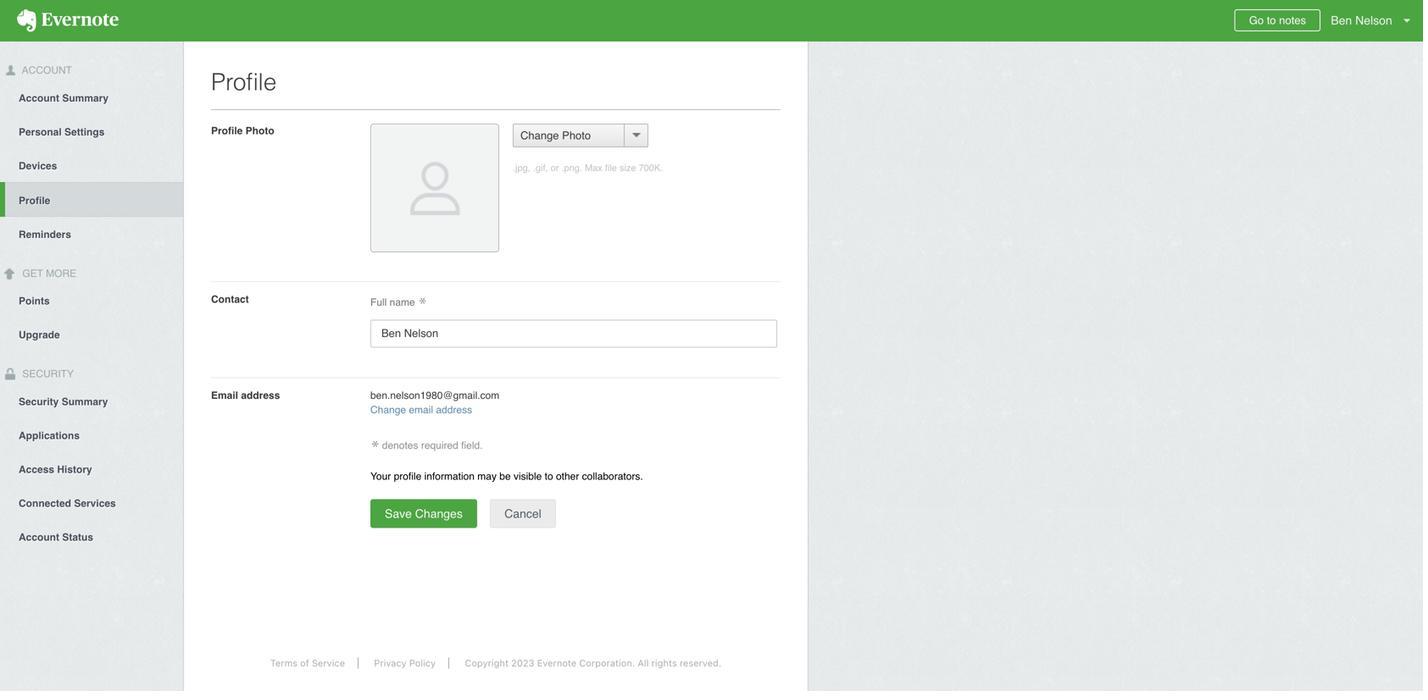 Task type: describe. For each thing, give the bounding box(es) containing it.
get
[[22, 268, 43, 280]]

.png.
[[562, 163, 582, 173]]

services
[[74, 498, 116, 510]]

reminders link
[[0, 217, 183, 251]]

connected
[[19, 498, 71, 510]]

ben
[[1331, 14, 1352, 27]]

2023
[[511, 658, 535, 669]]

contact
[[211, 294, 249, 306]]

email address
[[211, 390, 280, 402]]

settings
[[64, 126, 105, 138]]

devices
[[19, 160, 57, 172]]

corporation.
[[579, 658, 635, 669]]

profile link
[[5, 182, 183, 217]]

history
[[57, 464, 92, 476]]

status
[[62, 532, 93, 544]]

security summary link
[[0, 384, 183, 418]]

account summary link
[[0, 80, 183, 114]]

connected services link
[[0, 486, 183, 520]]

upgrade link
[[0, 318, 183, 352]]

access history link
[[0, 452, 183, 486]]

access history
[[19, 464, 92, 476]]

full name
[[370, 297, 418, 309]]

terms of service
[[270, 658, 345, 669]]

service
[[312, 658, 345, 669]]

may
[[478, 471, 497, 483]]

go to notes
[[1249, 14, 1306, 27]]

700k.
[[639, 163, 663, 173]]

email
[[409, 404, 433, 416]]

.jpg,
[[513, 163, 531, 173]]

access
[[19, 464, 54, 476]]

ben nelson link
[[1327, 0, 1423, 42]]

account for account
[[19, 64, 72, 76]]

information
[[424, 471, 475, 483]]

be
[[500, 471, 511, 483]]

points link
[[0, 284, 183, 318]]

applications link
[[0, 418, 183, 452]]

profile for profile photo
[[211, 125, 243, 137]]

required
[[421, 440, 459, 452]]

account status link
[[0, 520, 183, 554]]

field.
[[461, 440, 483, 452]]

ben.nelson1980@gmail.com
[[370, 390, 500, 402]]

.jpg, .gif, or .png. max file size 700k.
[[513, 163, 663, 173]]

1 vertical spatial to
[[545, 471, 553, 483]]

0 vertical spatial address
[[241, 390, 280, 402]]

summary for account summary
[[62, 92, 109, 104]]

privacy
[[374, 658, 407, 669]]

collaborators.
[[582, 471, 643, 483]]

address inside ben.nelson1980@gmail.com change email address
[[436, 404, 472, 416]]

connected services
[[19, 498, 116, 510]]

ben nelson
[[1331, 14, 1393, 27]]

0 vertical spatial change
[[521, 129, 559, 142]]

nelson
[[1356, 14, 1393, 27]]

of
[[300, 658, 309, 669]]

evernote
[[537, 658, 577, 669]]

summary for security summary
[[62, 396, 108, 408]]

copyright 2023 evernote corporation. all rights reserved.
[[465, 658, 722, 669]]

rights
[[652, 658, 677, 669]]

your
[[370, 471, 391, 483]]

denotes
[[382, 440, 418, 452]]



Task type: vqa. For each thing, say whether or not it's contained in the screenshot.
Tree in the main Element
no



Task type: locate. For each thing, give the bounding box(es) containing it.
to inside 'link'
[[1267, 14, 1276, 27]]

email
[[211, 390, 238, 402]]

security for security
[[19, 368, 74, 380]]

go
[[1249, 14, 1264, 27]]

security inside security summary link
[[19, 396, 59, 408]]

all
[[638, 658, 649, 669]]

summary
[[62, 92, 109, 104], [62, 396, 108, 408]]

photo for profile photo
[[246, 125, 274, 137]]

0 horizontal spatial change
[[370, 404, 406, 416]]

2 vertical spatial profile
[[19, 195, 50, 207]]

address down ben.nelson1980@gmail.com
[[436, 404, 472, 416]]

privacy policy link
[[361, 658, 449, 669]]

terms
[[270, 658, 298, 669]]

full
[[370, 297, 387, 309]]

terms of service link
[[258, 658, 359, 669]]

0 horizontal spatial to
[[545, 471, 553, 483]]

reminders
[[19, 229, 71, 241]]

copyright
[[465, 658, 509, 669]]

0 vertical spatial profile
[[211, 69, 277, 96]]

get more
[[19, 268, 76, 280]]

1 horizontal spatial address
[[436, 404, 472, 416]]

0 vertical spatial summary
[[62, 92, 109, 104]]

photo for change photo
[[562, 129, 591, 142]]

account status
[[19, 532, 93, 544]]

profile photo
[[211, 125, 274, 137]]

1 vertical spatial summary
[[62, 396, 108, 408]]

account up account summary
[[19, 64, 72, 76]]

change photo
[[521, 129, 591, 142]]

change
[[521, 129, 559, 142], [370, 404, 406, 416]]

your profile information may be visible to other collaborators.
[[370, 471, 643, 483]]

security
[[19, 368, 74, 380], [19, 396, 59, 408]]

ben.nelson1980@gmail.com change email address
[[370, 390, 500, 416]]

1 vertical spatial account
[[19, 92, 59, 104]]

devices link
[[0, 148, 183, 182]]

upgrade
[[19, 329, 60, 341]]

1 horizontal spatial to
[[1267, 14, 1276, 27]]

or
[[551, 163, 559, 173]]

account for account status
[[19, 532, 59, 544]]

1 horizontal spatial change
[[521, 129, 559, 142]]

2 vertical spatial account
[[19, 532, 59, 544]]

go to notes link
[[1235, 9, 1321, 31]]

applications
[[19, 430, 80, 442]]

1 vertical spatial security
[[19, 396, 59, 408]]

Full name text field
[[370, 320, 777, 348]]

1 vertical spatial profile
[[211, 125, 243, 137]]

evernote link
[[0, 0, 136, 42]]

security summary
[[19, 396, 108, 408]]

change left email
[[370, 404, 406, 416]]

address
[[241, 390, 280, 402], [436, 404, 472, 416]]

security for security summary
[[19, 396, 59, 408]]

reserved.
[[680, 658, 722, 669]]

0 vertical spatial to
[[1267, 14, 1276, 27]]

.gif,
[[533, 163, 548, 173]]

change email address link
[[370, 404, 472, 416]]

security up security summary
[[19, 368, 74, 380]]

1 vertical spatial change
[[370, 404, 406, 416]]

personal settings link
[[0, 114, 183, 148]]

profile
[[394, 471, 422, 483]]

1 vertical spatial address
[[436, 404, 472, 416]]

security up the applications
[[19, 396, 59, 408]]

notes
[[1279, 14, 1306, 27]]

evernote image
[[0, 9, 136, 32]]

1 horizontal spatial photo
[[562, 129, 591, 142]]

denotes required field.
[[379, 440, 483, 452]]

summary up applications link
[[62, 396, 108, 408]]

address right email
[[241, 390, 280, 402]]

size
[[620, 163, 636, 173]]

to right go
[[1267, 14, 1276, 27]]

profile
[[211, 69, 277, 96], [211, 125, 243, 137], [19, 195, 50, 207]]

account up personal
[[19, 92, 59, 104]]

file
[[605, 163, 617, 173]]

visible
[[514, 471, 542, 483]]

0 horizontal spatial photo
[[246, 125, 274, 137]]

account
[[19, 64, 72, 76], [19, 92, 59, 104], [19, 532, 59, 544]]

to
[[1267, 14, 1276, 27], [545, 471, 553, 483]]

policy
[[409, 658, 436, 669]]

privacy policy
[[374, 658, 436, 669]]

change up the .gif,
[[521, 129, 559, 142]]

name
[[390, 297, 415, 309]]

max
[[585, 163, 603, 173]]

0 vertical spatial account
[[19, 64, 72, 76]]

account summary
[[19, 92, 109, 104]]

change inside ben.nelson1980@gmail.com change email address
[[370, 404, 406, 416]]

account for account summary
[[19, 92, 59, 104]]

to left other
[[545, 471, 553, 483]]

account down connected
[[19, 532, 59, 544]]

personal
[[19, 126, 62, 138]]

profile for profile link
[[19, 195, 50, 207]]

points
[[19, 296, 50, 307]]

0 horizontal spatial address
[[241, 390, 280, 402]]

other
[[556, 471, 579, 483]]

0 vertical spatial security
[[19, 368, 74, 380]]

photo
[[246, 125, 274, 137], [562, 129, 591, 142]]

more
[[46, 268, 76, 280]]

None submit
[[370, 500, 477, 528], [490, 500, 556, 528], [370, 500, 477, 528], [490, 500, 556, 528]]

summary up personal settings link at the left top of page
[[62, 92, 109, 104]]

personal settings
[[19, 126, 105, 138]]



